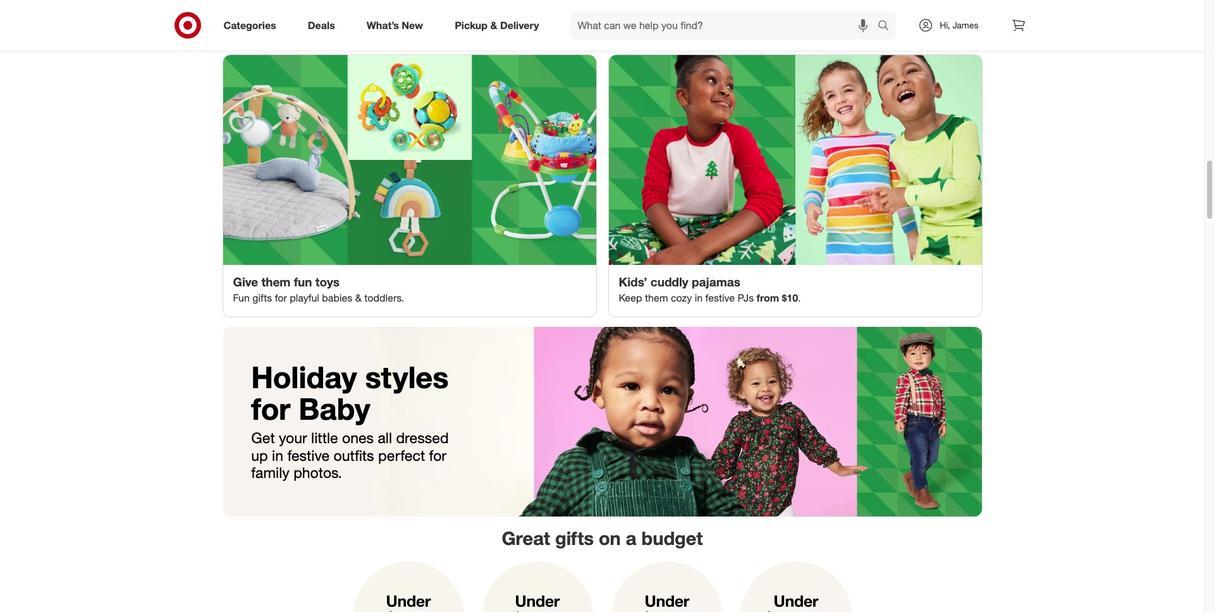 Task type: vqa. For each thing, say whether or not it's contained in the screenshot.
Leggings
no



Task type: locate. For each thing, give the bounding box(es) containing it.
cart for first add to cart button from left
[[676, 7, 691, 17]]

0 horizontal spatial festive
[[287, 446, 330, 464]]

up
[[251, 446, 268, 464]]

in
[[695, 292, 703, 304], [272, 446, 283, 464]]

0 vertical spatial &
[[490, 19, 497, 31]]

pickup
[[455, 19, 488, 31]]

for up "get"
[[251, 391, 290, 427]]

for
[[275, 292, 287, 304], [251, 391, 290, 427], [429, 446, 446, 464]]

them
[[261, 275, 291, 289], [645, 292, 668, 304]]

gifts left the on
[[555, 527, 594, 550]]

them down cuddly
[[645, 292, 668, 304]]

0 horizontal spatial add to cart
[[650, 7, 691, 17]]

1 vertical spatial festive
[[287, 446, 330, 464]]

for right perfect
[[429, 446, 446, 464]]

0 horizontal spatial gifts
[[253, 292, 272, 304]]

1 horizontal spatial in
[[695, 292, 703, 304]]

2 horizontal spatial to
[[916, 7, 923, 17]]

3 add from the left
[[899, 7, 914, 17]]

0 vertical spatial gifts
[[253, 292, 272, 304]]

& right babies
[[355, 292, 362, 304]]

categories link
[[213, 11, 292, 39]]

0 horizontal spatial to
[[666, 7, 674, 17]]

ones
[[342, 429, 374, 447]]

2 to from the left
[[791, 7, 798, 17]]

your
[[279, 429, 307, 447]]

give
[[233, 275, 258, 289]]

0 vertical spatial them
[[261, 275, 291, 289]]

cozy
[[671, 292, 692, 304]]

2 horizontal spatial cart
[[925, 7, 940, 17]]

1 horizontal spatial them
[[645, 292, 668, 304]]

what's new
[[367, 19, 423, 31]]

playful
[[290, 292, 319, 304]]

little
[[311, 429, 338, 447]]

festive inside 'kids' cuddly pajamas keep them cozy in festive pjs from $10 .'
[[705, 292, 735, 304]]

0 horizontal spatial add
[[650, 7, 664, 17]]

festive down pajamas
[[705, 292, 735, 304]]

1 horizontal spatial cart
[[800, 7, 815, 17]]

0 horizontal spatial them
[[261, 275, 291, 289]]

2 add to cart from the left
[[775, 7, 815, 17]]

0 vertical spatial festive
[[705, 292, 735, 304]]

0 vertical spatial for
[[275, 292, 287, 304]]

keep
[[619, 292, 642, 304]]

3 add to cart button from the left
[[869, 2, 970, 22]]

1 cart from the left
[[676, 7, 691, 17]]

1 vertical spatial in
[[272, 446, 283, 464]]

kids' cuddly pajamas keep them cozy in festive pjs from $10 .
[[619, 275, 801, 304]]

cuddly
[[651, 275, 688, 289]]

festive left outfits
[[287, 446, 330, 464]]

3 add to cart from the left
[[899, 7, 940, 17]]

them left fun
[[261, 275, 291, 289]]

what's new link
[[356, 11, 439, 39]]

in inside 'kids' cuddly pajamas keep them cozy in festive pjs from $10 .'
[[695, 292, 703, 304]]

0 vertical spatial in
[[695, 292, 703, 304]]

1 add to cart from the left
[[650, 7, 691, 17]]

3 cart from the left
[[925, 7, 940, 17]]

2 horizontal spatial add
[[899, 7, 914, 17]]

festive
[[705, 292, 735, 304], [287, 446, 330, 464]]

from
[[757, 292, 779, 304]]

1 horizontal spatial gifts
[[555, 527, 594, 550]]

1 vertical spatial &
[[355, 292, 362, 304]]

0 horizontal spatial cart
[[676, 7, 691, 17]]

gifts
[[253, 292, 272, 304], [555, 527, 594, 550]]

1 horizontal spatial add to cart
[[775, 7, 815, 17]]

great gifts on a budget
[[502, 527, 703, 550]]

1 horizontal spatial add
[[775, 7, 789, 17]]

1 horizontal spatial festive
[[705, 292, 735, 304]]

photos.
[[294, 464, 342, 481]]

in right up
[[272, 446, 283, 464]]

them inside 'kids' cuddly pajamas keep them cozy in festive pjs from $10 .'
[[645, 292, 668, 304]]

search button
[[872, 11, 903, 42]]

pajamas
[[692, 275, 740, 289]]

What can we help you find? suggestions appear below search field
[[570, 11, 881, 39]]

add
[[650, 7, 664, 17], [775, 7, 789, 17], [899, 7, 914, 17]]

gifts right fun at left top
[[253, 292, 272, 304]]

dressed
[[396, 429, 449, 447]]

to
[[666, 7, 674, 17], [791, 7, 798, 17], [916, 7, 923, 17]]

for inside 'give them fun toys fun gifts for playful babies & toddlers.'
[[275, 292, 287, 304]]

add to cart for third add to cart button
[[899, 7, 940, 17]]

1 vertical spatial gifts
[[555, 527, 594, 550]]

&
[[490, 19, 497, 31], [355, 292, 362, 304]]

in right cozy
[[695, 292, 703, 304]]

1 horizontal spatial to
[[791, 7, 798, 17]]

for left playful
[[275, 292, 287, 304]]

0 horizontal spatial add to cart button
[[619, 2, 721, 22]]

add to cart
[[650, 7, 691, 17], [775, 7, 815, 17], [899, 7, 940, 17]]

1 vertical spatial them
[[645, 292, 668, 304]]

delivery
[[500, 19, 539, 31]]

cart
[[676, 7, 691, 17], [800, 7, 815, 17], [925, 7, 940, 17]]

& right pickup
[[490, 19, 497, 31]]

2 horizontal spatial add to cart button
[[869, 2, 970, 22]]

outfits
[[334, 446, 374, 464]]

1 horizontal spatial add to cart button
[[744, 2, 846, 22]]

add to cart for first add to cart button from left
[[650, 7, 691, 17]]

0 horizontal spatial in
[[272, 446, 283, 464]]

1 add to cart button from the left
[[619, 2, 721, 22]]

0 horizontal spatial &
[[355, 292, 362, 304]]

fun
[[294, 275, 312, 289]]

add to cart button
[[619, 2, 721, 22], [744, 2, 846, 22], [869, 2, 970, 22]]

1 vertical spatial for
[[251, 391, 290, 427]]

toddlers.
[[364, 292, 404, 304]]

2 cart from the left
[[800, 7, 815, 17]]

2 horizontal spatial add to cart
[[899, 7, 940, 17]]

$10
[[782, 292, 798, 304]]

give them fun toys fun gifts for playful babies & toddlers.
[[233, 275, 404, 304]]

get
[[251, 429, 275, 447]]



Task type: describe. For each thing, give the bounding box(es) containing it.
add to cart for second add to cart button from the right
[[775, 7, 815, 17]]

cart for second add to cart button from the right
[[800, 7, 815, 17]]

search
[[872, 20, 903, 33]]

kids'
[[619, 275, 647, 289]]

styles
[[365, 359, 449, 396]]

pickup & delivery
[[455, 19, 539, 31]]

new
[[402, 19, 423, 31]]

3 to from the left
[[916, 7, 923, 17]]

categories
[[224, 19, 276, 31]]

perfect
[[378, 446, 425, 464]]

all
[[378, 429, 392, 447]]

a
[[626, 527, 636, 550]]

toys
[[315, 275, 340, 289]]

babies
[[322, 292, 352, 304]]

festive inside holiday styles for baby get your little ones all dressed up in festive outfits perfect for family photos.
[[287, 446, 330, 464]]

what's
[[367, 19, 399, 31]]

great
[[502, 527, 550, 550]]

1 horizontal spatial &
[[490, 19, 497, 31]]

fun
[[233, 292, 250, 304]]

on
[[599, 527, 621, 550]]

2 add from the left
[[775, 7, 789, 17]]

cart for third add to cart button
[[925, 7, 940, 17]]

family
[[251, 464, 289, 481]]

2 vertical spatial for
[[429, 446, 446, 464]]

holiday
[[251, 359, 357, 396]]

budget
[[642, 527, 703, 550]]

1 to from the left
[[666, 7, 674, 17]]

hi,
[[940, 20, 950, 30]]

in inside holiday styles for baby get your little ones all dressed up in festive outfits perfect for family photos.
[[272, 446, 283, 464]]

1 add from the left
[[650, 7, 664, 17]]

.
[[798, 292, 801, 304]]

deals
[[308, 19, 335, 31]]

gifts inside 'give them fun toys fun gifts for playful babies & toddlers.'
[[253, 292, 272, 304]]

pickup & delivery link
[[444, 11, 555, 39]]

baby
[[299, 391, 370, 427]]

deals link
[[297, 11, 351, 39]]

carousel region
[[223, 0, 982, 55]]

holiday styles for baby get your little ones all dressed up in festive outfits perfect for family photos.
[[251, 359, 449, 481]]

them inside 'give them fun toys fun gifts for playful babies & toddlers.'
[[261, 275, 291, 289]]

& inside 'give them fun toys fun gifts for playful babies & toddlers.'
[[355, 292, 362, 304]]

hi, james
[[940, 20, 979, 30]]

james
[[953, 20, 979, 30]]

2 add to cart button from the left
[[744, 2, 846, 22]]

pjs
[[738, 292, 754, 304]]



